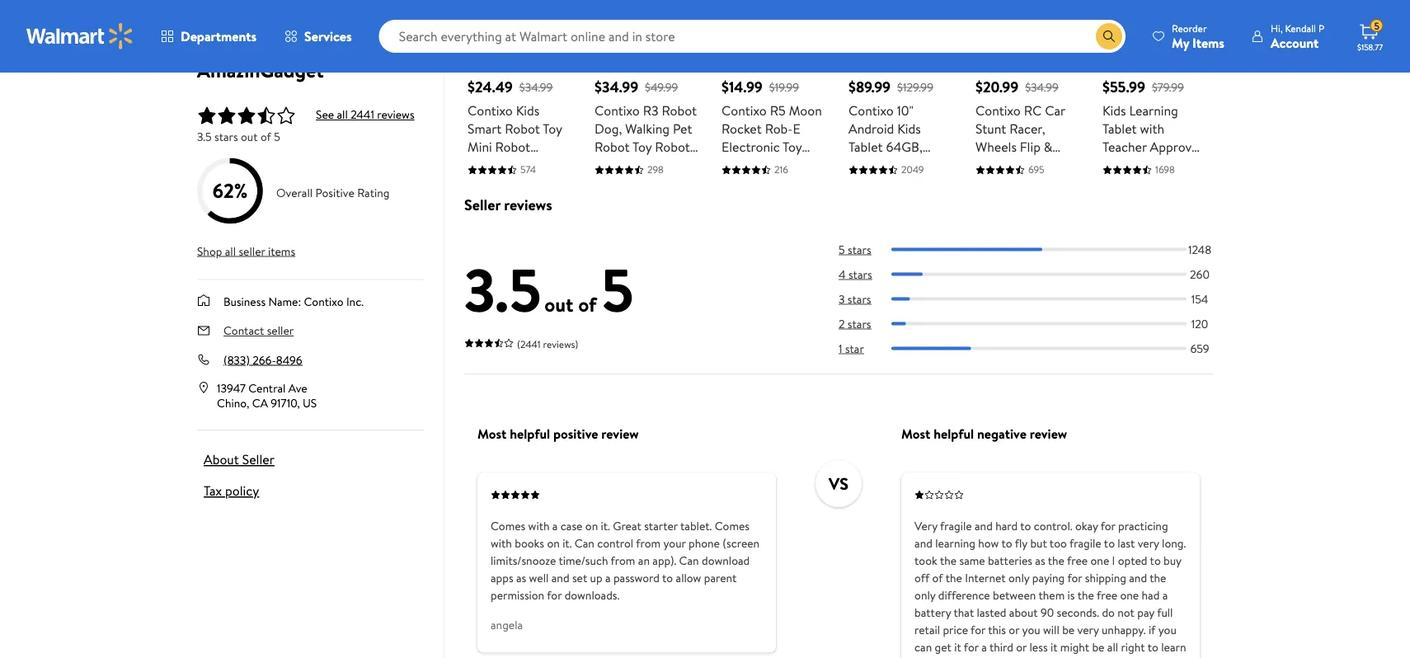 Task type: locate. For each thing, give the bounding box(es) containing it.
case inside $89.99 $129.99 contixo 10" android kids tablet 64gb, includes 80 disney storybooks & stickers, kid- proof case with kickstand & stylus, (2023 model) - blue.
[[884, 229, 912, 247]]

2 horizontal spatial &
[[1044, 138, 1053, 156]]

contixo for $20.99
[[976, 102, 1021, 120]]

car up fast
[[1045, 102, 1066, 120]]

download
[[702, 552, 750, 568]]

adjust,
[[722, 247, 761, 265]]

add to cart image for $24.49
[[474, 20, 494, 40]]

and right lifts
[[792, 247, 813, 265]]

remote inside $20.99 $34.99 contixo rc car stunt racer, wheels flip & rotate 360°, fast remote control toy car for kids, awd, 2.4ghz, rechargeable battery, lights up - green
[[976, 174, 1021, 193]]

0 vertical spatial seller
[[464, 195, 501, 215]]

and inside comes with a case on it. great starter tablet. comes with books on it. can control from your phone (screen limits/snooze time/such from an app). can download apps as well and set up a password to allow parent permission for downloads.
[[552, 570, 570, 586]]

0 horizontal spatial kickstand
[[849, 247, 904, 265]]

books
[[515, 535, 544, 551]]

girls down gift
[[776, 301, 802, 320]]

contixo
[[468, 102, 513, 120], [595, 102, 640, 120], [722, 102, 767, 120], [849, 102, 894, 120], [976, 102, 1021, 120], [1103, 193, 1148, 211], [304, 293, 344, 309]]

for inside $20.99 $34.99 contixo rc car stunt racer, wheels flip & rotate 360°, fast remote control toy car for kids, awd, 2.4ghz, rechargeable battery, lights up - green
[[1022, 193, 1038, 211]]

0 horizontal spatial very
[[1078, 622, 1099, 638]]

1 vertical spatial kickstand
[[1130, 283, 1185, 301]]

0 horizontal spatial be
[[1063, 622, 1075, 638]]

2 it from the left
[[1051, 639, 1058, 655]]

1 horizontal spatial add to cart image
[[728, 20, 748, 40]]

add button up $24.49
[[468, 14, 531, 47]]

1 add from the left
[[494, 21, 518, 39]]

1 horizontal spatial review
[[1030, 425, 1067, 443]]

for down dog,
[[595, 156, 612, 174]]

1 review from the left
[[602, 425, 639, 443]]

toy down rotate
[[976, 193, 995, 211]]

seller down 'dancing'
[[464, 195, 501, 215]]

6 product group from the left
[[1103, 0, 1207, 338]]

review right the positive
[[602, 425, 639, 443]]

robot right the r3
[[662, 102, 697, 120]]

very down "practicing"
[[1138, 535, 1160, 551]]

1 horizontal spatial one
[[1121, 587, 1139, 603]]

contixo inside $34.99 $49.99 contixo r3 robot dog, walking pet robot toy robots for kids, remote control, interactive dance, voice commands, rc toy dog for boys and girls (blue)
[[595, 102, 640, 120]]

fly down get
[[952, 656, 964, 658]]

0 horizontal spatial reviews
[[377, 106, 415, 122]]

1 vertical spatial 3.5
[[464, 248, 541, 331]]

0 horizontal spatial add to cart image
[[601, 20, 621, 40]]

out inside see all 2441 reviews 3.5 stars out of 5
[[241, 129, 258, 145]]

0 vertical spatial seller
[[239, 243, 265, 259]]

toy inside $20.99 $34.99 contixo rc car stunt racer, wheels flip & rotate 360°, fast remote control toy car for kids, awd, 2.4ghz, rechargeable battery, lights up - green
[[976, 193, 995, 211]]

0 horizontal spatial free
[[1067, 552, 1088, 568]]

free
[[1067, 552, 1088, 568], [1097, 587, 1118, 603]]

3 add to cart image from the left
[[1109, 20, 1129, 40]]

5 add from the left
[[1002, 21, 1026, 39]]

3 add button from the left
[[722, 14, 785, 47]]

last
[[1118, 535, 1135, 551]]

1 add button from the left
[[468, 14, 531, 47]]

contixo for $14.99
[[722, 102, 767, 120]]

1 horizontal spatial &
[[917, 193, 925, 211]]

1 horizontal spatial you
[[1068, 656, 1086, 658]]

kids, inside $14.99 $19.99 contixo r5 moon rocket rob-e electronic toy robot prl with dances, plays music and songs, light up shine eyes, volume adjust, lifts and rotates, gift for kids, toddlers, boys and girls
[[722, 283, 748, 301]]

stars right the 4
[[849, 266, 872, 282]]

speech
[[509, 229, 551, 247]]

it right get
[[955, 639, 962, 655]]

progress bar
[[892, 248, 1187, 251], [892, 273, 1187, 276], [892, 297, 1187, 301], [892, 322, 1187, 325], [892, 347, 1187, 350]]

- inside $24.49 $34.99 contixo kids smart robot toy mini robot talking singing dancing interactive voice control touch sensor speech recognition infant toddler children robotics - r1 blue
[[468, 301, 473, 320]]

review right negative
[[1030, 425, 1067, 443]]

add button for $24.49
[[468, 14, 531, 47]]

progress bar for 260
[[892, 273, 1187, 276]]

1 horizontal spatial be
[[1092, 639, 1105, 655]]

you up less
[[1023, 622, 1041, 638]]

difference
[[939, 587, 990, 603]]

stars up 62%
[[214, 129, 238, 145]]

4 add button from the left
[[849, 14, 912, 47]]

add to cart image for $89.99
[[855, 20, 875, 40]]

1 horizontal spatial kickstand
[[1130, 283, 1185, 301]]

2 horizontal spatial -
[[976, 265, 981, 283]]

and inside $55.99 $79.99 kids learning tablet with teacher approved apps (save upto $150 value), contixo 7-inch ips hd, wifi, android, 2gb ram 16gb rom, protective case with kickstand and stylus, age 3- 7, v10-purple
[[1103, 301, 1123, 320]]

1 add to cart image from the left
[[601, 20, 621, 40]]

blue
[[492, 301, 517, 320]]

all inside see all 2441 reviews 3.5 stars out of 5
[[337, 106, 348, 122]]

0 horizontal spatial one
[[1091, 552, 1110, 568]]

1 most from the left
[[478, 425, 507, 443]]

1 horizontal spatial up
[[1062, 247, 1078, 265]]

0 horizontal spatial all
[[225, 243, 236, 259]]

and down protective
[[1103, 301, 1123, 320]]

1 vertical spatial up
[[1062, 247, 1078, 265]]

us
[[303, 395, 317, 411]]

2 stars
[[839, 315, 871, 331]]

0 vertical spatial case
[[884, 229, 912, 247]]

all left right
[[1108, 639, 1119, 655]]

kids down $55.99
[[1103, 102, 1126, 120]]

1 vertical spatial from
[[611, 552, 636, 568]]

with up books
[[528, 518, 550, 534]]

- inside $89.99 $129.99 contixo 10" android kids tablet 64gb, includes 80 disney storybooks & stickers, kid- proof case with kickstand & stylus, (2023 model) - blue.
[[892, 283, 897, 301]]

or left less
[[1016, 639, 1027, 655]]

remote down pet
[[645, 156, 690, 174]]

6 add from the left
[[1129, 21, 1153, 39]]

kickstand up 4 stars on the right of the page
[[849, 247, 904, 265]]

0 vertical spatial fly
[[1015, 535, 1028, 551]]

(save
[[1135, 156, 1165, 174]]

$34.99 inside $24.49 $34.99 contixo kids smart robot toy mini robot talking singing dancing interactive voice control touch sensor speech recognition infant toddler children robotics - r1 blue
[[519, 79, 553, 95]]

64gb,
[[886, 138, 923, 156]]

1 horizontal spatial voice
[[638, 211, 669, 229]]

Search search field
[[379, 20, 1126, 53]]

kids inside $89.99 $129.99 contixo 10" android kids tablet 64gb, includes 80 disney storybooks & stickers, kid- proof case with kickstand & stylus, (2023 model) - blue.
[[898, 120, 921, 138]]

from up an
[[636, 535, 661, 551]]

name:
[[268, 293, 301, 309]]

voice
[[532, 193, 564, 211], [638, 211, 669, 229]]

kids up 80
[[898, 120, 921, 138]]

fragile up learning
[[940, 518, 972, 534]]

toy up singing
[[543, 120, 562, 138]]

0 horizontal spatial control
[[468, 211, 512, 229]]

business name: contixo inc.
[[224, 293, 364, 309]]

inch
[[1162, 193, 1186, 211]]

vs
[[829, 472, 849, 495]]

1 vertical spatial as
[[516, 570, 526, 586]]

stars for 3 stars
[[848, 291, 871, 307]]

1 horizontal spatial boys
[[722, 301, 749, 320]]

all right see
[[337, 106, 348, 122]]

be right might
[[1092, 639, 1105, 655]]

search icon image
[[1103, 30, 1116, 43]]

10"
[[897, 102, 914, 120]]

add to cart image up $55.99
[[1109, 20, 1129, 40]]

$34.99 inside $20.99 $34.99 contixo rc car stunt racer, wheels flip & rotate 360°, fast remote control toy car for kids, awd, 2.4ghz, rechargeable battery, lights up - green
[[1025, 79, 1059, 95]]

4 product group from the left
[[849, 0, 953, 301]]

boys down rotates,
[[722, 301, 749, 320]]

green
[[984, 265, 1019, 283]]

if
[[1149, 622, 1156, 638]]

- left green
[[976, 265, 981, 283]]

2 progress bar from the top
[[892, 273, 1187, 276]]

comes up books
[[491, 518, 526, 534]]

0 vertical spatial &
[[1044, 138, 1053, 156]]

girls
[[618, 265, 645, 283], [776, 301, 802, 320]]

permission
[[491, 587, 545, 603]]

on right books
[[547, 535, 560, 551]]

flip
[[1020, 138, 1041, 156]]

includes
[[849, 156, 896, 174]]

control inside $24.49 $34.99 contixo kids smart robot toy mini robot talking singing dancing interactive voice control touch sensor speech recognition infant toddler children robotics - r1 blue
[[468, 211, 512, 229]]

a right had
[[1163, 587, 1168, 603]]

0 vertical spatial up
[[754, 211, 770, 229]]

0 horizontal spatial car
[[998, 193, 1019, 211]]

rc up (blue) on the top left
[[665, 229, 683, 247]]

to
[[1021, 518, 1031, 534], [1002, 535, 1013, 551], [1104, 535, 1115, 551], [1150, 552, 1161, 568], [662, 570, 673, 586], [1148, 639, 1159, 655], [938, 656, 949, 658]]

seller left items
[[239, 243, 265, 259]]

girls inside $14.99 $19.99 contixo r5 moon rocket rob-e electronic toy robot prl with dances, plays music and songs, light up shine eyes, volume adjust, lifts and rotates, gift for kids, toddlers, boys and girls
[[776, 301, 802, 320]]

to down if
[[1148, 639, 1159, 655]]

4 add from the left
[[875, 21, 899, 39]]

stars inside see all 2441 reviews 3.5 stars out of 5
[[214, 129, 238, 145]]

interactive inside $24.49 $34.99 contixo kids smart robot toy mini robot talking singing dancing interactive voice control touch sensor speech recognition infant toddler children robotics - r1 blue
[[468, 193, 529, 211]]

stylus, right the 4
[[849, 265, 886, 283]]

fly up batteries
[[1015, 535, 1028, 551]]

toy up 298
[[633, 138, 652, 156]]

2 add button from the left
[[595, 14, 658, 47]]

5 product group from the left
[[976, 0, 1080, 283]]

internet
[[965, 570, 1006, 586]]

how up same
[[978, 535, 999, 551]]

can
[[575, 535, 595, 551], [679, 552, 699, 568]]

car up rechargeable
[[998, 193, 1019, 211]]

2 helpful from the left
[[934, 425, 974, 443]]

0 horizontal spatial but
[[1007, 656, 1024, 658]]

1 horizontal spatial all
[[337, 106, 348, 122]]

0 vertical spatial as
[[1035, 552, 1046, 568]]

kickstand up purple
[[1130, 283, 1185, 301]]

up inside $14.99 $19.99 contixo r5 moon rocket rob-e electronic toy robot prl with dances, plays music and songs, light up shine eyes, volume adjust, lifts and rotates, gift for kids, toddlers, boys and girls
[[754, 211, 770, 229]]

1 horizontal spatial only
[[1009, 570, 1030, 586]]

up inside $20.99 $34.99 contixo rc car stunt racer, wheels flip & rotate 360°, fast remote control toy car for kids, awd, 2.4ghz, rechargeable battery, lights up - green
[[1062, 247, 1078, 265]]

will
[[1043, 622, 1060, 638], [1089, 656, 1105, 658]]

(screen
[[723, 535, 760, 551]]

1 vertical spatial but
[[1007, 656, 1024, 658]]

add button for $55.99
[[1103, 14, 1166, 47]]

a left case
[[553, 518, 558, 534]]

1 vertical spatial only
[[915, 587, 936, 603]]

1 horizontal spatial it.
[[601, 518, 610, 534]]

0 vertical spatial very
[[1138, 535, 1160, 551]]

apps
[[491, 570, 514, 586]]

2 review from the left
[[1030, 425, 1067, 443]]

battery,
[[976, 247, 1022, 265]]

contixo kids smart robot toy mini robot talking singing dancing interactive voice control touch sensor speech recognition infant toddler children robotics - r1 blue image
[[468, 0, 572, 33]]

1 vertical spatial one
[[1121, 587, 1139, 603]]

1 vertical spatial seller
[[267, 322, 294, 338]]

toy inside $24.49 $34.99 contixo kids smart robot toy mini robot talking singing dancing interactive voice control touch sensor speech recognition infant toddler children robotics - r1 blue
[[543, 120, 562, 138]]

control inside $20.99 $34.99 contixo rc car stunt racer, wheels flip & rotate 360°, fast remote control toy car for kids, awd, 2.4ghz, rechargeable battery, lights up - green
[[1024, 174, 1068, 193]]

but down third
[[1007, 656, 1024, 658]]

stars up 4 stars on the right of the page
[[848, 241, 872, 257]]

add to cart image
[[601, 20, 621, 40], [728, 20, 748, 40], [855, 20, 875, 40]]

0 vertical spatial from
[[636, 535, 661, 551]]

very down seconds.
[[1078, 622, 1099, 638]]

0 horizontal spatial 3.5
[[197, 129, 212, 145]]

voice inside $24.49 $34.99 contixo kids smart robot toy mini robot talking singing dancing interactive voice control touch sensor speech recognition infant toddler children robotics - r1 blue
[[532, 193, 564, 211]]

kids, down 695
[[1042, 193, 1068, 211]]

toy
[[543, 120, 562, 138], [633, 138, 652, 156], [783, 138, 802, 156], [976, 193, 995, 211], [595, 247, 614, 265]]

1 horizontal spatial add to cart image
[[982, 20, 1002, 40]]

2 most from the left
[[902, 425, 931, 443]]

0 vertical spatial out
[[241, 129, 258, 145]]

boys
[[665, 247, 692, 265], [722, 301, 749, 320]]

an
[[638, 552, 650, 568]]

1 comes from the left
[[491, 518, 526, 534]]

1 vertical spatial out
[[545, 290, 574, 318]]

91710
[[271, 395, 297, 411]]

the down learning
[[940, 552, 957, 568]]

3.5 inside see all 2441 reviews 3.5 stars out of 5
[[197, 129, 212, 145]]

the
[[940, 552, 957, 568], [1048, 552, 1065, 568], [946, 570, 963, 586], [1150, 570, 1167, 586], [1078, 587, 1094, 603]]

7-
[[1151, 193, 1162, 211]]

services button
[[271, 16, 366, 56]]

remote inside $34.99 $49.99 contixo r3 robot dog, walking pet robot toy robots for kids, remote control, interactive dance, voice commands, rc toy dog for boys and girls (blue)
[[645, 156, 690, 174]]

hi, kendall p account
[[1271, 21, 1325, 52]]

robot left prl
[[722, 156, 757, 174]]

or
[[1009, 622, 1020, 638], [1016, 639, 1027, 655]]

1 vertical spatial fragile
[[1070, 535, 1102, 551]]

1 horizontal spatial rc
[[1024, 102, 1042, 120]]

6 add button from the left
[[1103, 14, 1166, 47]]

control
[[597, 535, 634, 551]]

add to cart image up $20.99
[[982, 20, 1002, 40]]

seller up policy
[[242, 450, 275, 468]]

remote down wheels
[[976, 174, 1021, 193]]

2 horizontal spatial add to cart image
[[855, 20, 875, 40]]

3 add to cart image from the left
[[855, 20, 875, 40]]

2 interactive from the left
[[595, 193, 656, 211]]

2 product group from the left
[[595, 0, 699, 283]]

1 horizontal spatial control
[[1024, 174, 1068, 193]]

1 vertical spatial kids,
[[1042, 193, 1068, 211]]

0 horizontal spatial most
[[478, 425, 507, 443]]

& inside $20.99 $34.99 contixo rc car stunt racer, wheels flip & rotate 360°, fast remote control toy car for kids, awd, 2.4ghz, rechargeable battery, lights up - green
[[1044, 138, 1053, 156]]

stars for 2 stars
[[848, 315, 871, 331]]

reviews right "2441"
[[377, 106, 415, 122]]

& right flip
[[1044, 138, 1053, 156]]

0 horizontal spatial from
[[611, 552, 636, 568]]

0 horizontal spatial out
[[241, 129, 258, 145]]

is
[[1068, 587, 1075, 603]]

reviews up speech
[[504, 195, 552, 215]]

contixo inside $20.99 $34.99 contixo rc car stunt racer, wheels flip & rotate 360°, fast remote control toy car for kids, awd, 2.4ghz, rechargeable battery, lights up - green
[[976, 102, 1021, 120]]

prl
[[760, 156, 783, 174]]

1 vertical spatial rc
[[665, 229, 683, 247]]

1 horizontal spatial girls
[[776, 301, 802, 320]]

that
[[954, 604, 974, 620]]

up right lights
[[1062, 247, 1078, 265]]

- left r1
[[468, 301, 473, 320]]

add to cart image for $20.99
[[982, 20, 1002, 40]]

0 horizontal spatial how
[[915, 656, 936, 658]]

1 product group from the left
[[468, 0, 572, 320]]

1 interactive from the left
[[468, 193, 529, 211]]

product group
[[468, 0, 572, 320], [595, 0, 699, 283], [722, 0, 826, 320], [849, 0, 953, 301], [976, 0, 1080, 283], [1103, 0, 1207, 338]]

1 horizontal spatial case
[[1166, 265, 1194, 283]]

0 vertical spatial rc
[[1024, 102, 1042, 120]]

interactive down talking
[[468, 193, 529, 211]]

3 add from the left
[[748, 21, 772, 39]]

contixo down $24.49
[[468, 102, 513, 120]]

0 vertical spatial car
[[1045, 102, 1066, 120]]

2 add to cart image from the left
[[728, 20, 748, 40]]

volume
[[754, 229, 797, 247]]

360°,
[[1018, 156, 1048, 174]]

0 vertical spatial all
[[337, 106, 348, 122]]

hard
[[996, 518, 1018, 534]]

2 vertical spatial &
[[907, 247, 916, 265]]

rc inside $34.99 $49.99 contixo r3 robot dog, walking pet robot toy robots for kids, remote control, interactive dance, voice commands, rc toy dog for boys and girls (blue)
[[665, 229, 683, 247]]

unhappy.
[[1102, 622, 1146, 638]]

add for $14.99
[[748, 21, 772, 39]]

0 vertical spatial stylus,
[[849, 265, 886, 283]]

only up between
[[1009, 570, 1030, 586]]

$129.99
[[897, 79, 934, 95]]

on
[[585, 518, 598, 534], [547, 535, 560, 551]]

for down 695
[[1022, 193, 1038, 211]]

buy
[[1164, 552, 1182, 568]]

5 progress bar from the top
[[892, 347, 1187, 350]]

2 add to cart image from the left
[[982, 20, 1002, 40]]

kids right smart
[[516, 102, 540, 120]]

case up 154
[[1166, 265, 1194, 283]]

case
[[561, 518, 583, 534]]

you down might
[[1068, 656, 1086, 658]]

one left i
[[1091, 552, 1110, 568]]

2 horizontal spatial of
[[933, 570, 943, 586]]

of inside see all 2441 reviews 3.5 stars out of 5
[[261, 129, 271, 145]]

contixo r3 robot dog, walking pet robot toy robots for kids, remote control, interactive dance, voice commands, rc toy dog for boys and girls (blue) image
[[595, 0, 699, 33]]

remote for $20.99
[[976, 174, 1021, 193]]

2 add from the left
[[621, 21, 645, 39]]

i
[[1112, 552, 1116, 568]]

0 horizontal spatial &
[[907, 247, 916, 265]]

0 vertical spatial reviews
[[377, 106, 415, 122]]

2 vertical spatial kids,
[[722, 283, 748, 301]]

rom,
[[1167, 247, 1201, 265]]

batteries
[[988, 552, 1033, 568]]

product group containing $55.99
[[1103, 0, 1207, 338]]

contixo for $89.99
[[849, 102, 894, 120]]

nothing
[[1027, 656, 1065, 658]]

2 horizontal spatial add to cart image
[[1109, 20, 1129, 40]]

stars right 3
[[848, 291, 871, 307]]

learn
[[1162, 639, 1186, 655]]

1 horizontal spatial reviews
[[504, 195, 552, 215]]

progress bar for 154
[[892, 297, 1187, 301]]

2 horizontal spatial kids,
[[1042, 193, 1068, 211]]

will down might
[[1089, 656, 1105, 658]]

2 horizontal spatial kids
[[1103, 102, 1126, 120]]

Walmart Site-Wide search field
[[379, 20, 1126, 53]]

0 horizontal spatial interactive
[[468, 193, 529, 211]]

electronic
[[722, 138, 780, 156]]

1 horizontal spatial remote
[[976, 174, 1021, 193]]

only down off
[[915, 587, 936, 603]]

tablet inside $55.99 $79.99 kids learning tablet with teacher approved apps (save upto $150 value), contixo 7-inch ips hd, wifi, android, 2gb ram 16gb rom, protective case with kickstand and stylus, age 3- 7, v10-purple
[[1103, 120, 1137, 138]]

about
[[204, 450, 239, 468]]

learning
[[1130, 102, 1179, 120]]

contixo inside $89.99 $129.99 contixo 10" android kids tablet 64gb, includes 80 disney storybooks & stickers, kid- proof case with kickstand & stylus, (2023 model) - blue.
[[849, 102, 894, 120]]

out
[[241, 129, 258, 145], [545, 290, 574, 318]]

1 add to cart image from the left
[[474, 20, 494, 40]]

5 add button from the left
[[976, 14, 1039, 47]]

0 horizontal spatial comes
[[491, 518, 526, 534]]

control up 2.4ghz,
[[1024, 174, 1068, 193]]

case right proof
[[884, 229, 912, 247]]

574
[[520, 163, 536, 177]]

wheels
[[976, 138, 1017, 156]]

of inside 3.5 out of 5
[[578, 290, 597, 318]]

1 vertical spatial all
[[225, 243, 236, 259]]

e
[[793, 120, 801, 138]]

and down "opted"
[[1129, 570, 1147, 586]]

3 progress bar from the top
[[892, 297, 1187, 301]]

1 vertical spatial boys
[[722, 301, 749, 320]]

1 horizontal spatial can
[[679, 552, 699, 568]]

1 horizontal spatial $34.99
[[595, 77, 639, 98]]

1 progress bar from the top
[[892, 248, 1187, 251]]

0 vertical spatial one
[[1091, 552, 1110, 568]]

fragile down okay
[[1070, 535, 1102, 551]]

4 progress bar from the top
[[892, 322, 1187, 325]]

ca
[[252, 395, 268, 411]]

4 stars
[[839, 266, 872, 282]]

well
[[529, 570, 549, 586]]

rotate
[[976, 156, 1015, 174]]

toy inside $14.99 $19.99 contixo r5 moon rocket rob-e electronic toy robot prl with dances, plays music and songs, light up shine eyes, volume adjust, lifts and rotates, gift for kids, toddlers, boys and girls
[[783, 138, 802, 156]]

contixo inside $24.49 $34.99 contixo kids smart robot toy mini robot talking singing dancing interactive voice control touch sensor speech recognition infant toddler children robotics - r1 blue
[[468, 102, 513, 120]]

one up 'not'
[[1121, 587, 1139, 603]]

rechargeable
[[976, 229, 1053, 247]]

can up allow
[[679, 552, 699, 568]]

add to cart image
[[474, 20, 494, 40], [982, 20, 1002, 40], [1109, 20, 1129, 40]]

rc up flip
[[1024, 102, 1042, 120]]

stars for 5 stars
[[848, 241, 872, 257]]

add for $55.99
[[1129, 21, 1153, 39]]

2 vertical spatial of
[[933, 570, 943, 586]]

1 vertical spatial seller
[[242, 450, 275, 468]]

add button for $20.99
[[976, 14, 1039, 47]]

as up paying
[[1035, 552, 1046, 568]]

$34.99 $49.99 contixo r3 robot dog, walking pet robot toy robots for kids, remote control, interactive dance, voice commands, rc toy dog for boys and girls (blue)
[[595, 77, 697, 283]]

3 product group from the left
[[722, 0, 826, 320]]

contixo r5 moon rocket rob-e electronic toy robot prl with dances, plays music and songs, light up shine eyes, volume adjust, lifts and rotates, gift for kids, toddlers, boys and girls image
[[722, 0, 826, 33]]

(2441 reviews)
[[517, 337, 578, 351]]

as down 'limits/snooze' on the left of the page
[[516, 570, 526, 586]]

kids, down adjust,
[[722, 283, 748, 301]]

with right prl
[[786, 156, 811, 174]]

1248
[[1189, 241, 1212, 257]]

stars for 4 stars
[[849, 266, 872, 282]]

1 vertical spatial car
[[998, 193, 1019, 211]]

next slide for sellerpage list image
[[1161, 19, 1200, 58]]

1 helpful from the left
[[510, 425, 550, 443]]

inc.
[[346, 293, 364, 309]]

account
[[1271, 33, 1319, 52]]

stylus, inside $89.99 $129.99 contixo 10" android kids tablet 64gb, includes 80 disney storybooks & stickers, kid- proof case with kickstand & stylus, (2023 model) - blue.
[[849, 265, 886, 283]]

for down well
[[547, 587, 562, 603]]

2 vertical spatial all
[[1108, 639, 1119, 655]]

0 vertical spatial kids,
[[615, 156, 642, 174]]

and inside $34.99 $49.99 contixo r3 robot dog, walking pet robot toy robots for kids, remote control, interactive dance, voice commands, rc toy dog for boys and girls (blue)
[[595, 265, 615, 283]]

to inside comes with a case on it. great starter tablet. comes with books on it. can control from your phone (screen limits/snooze time/such from an app). can download apps as well and set up a password to allow parent permission for downloads.
[[662, 570, 673, 586]]

eyes,
[[722, 229, 751, 247]]

interactive inside $34.99 $49.99 contixo r3 robot dog, walking pet robot toy robots for kids, remote control, interactive dance, voice commands, rc toy dog for boys and girls (blue)
[[595, 193, 656, 211]]

3
[[839, 291, 845, 307]]

5 left (blue) on the top left
[[602, 248, 634, 331]]

out inside 3.5 out of 5
[[545, 290, 574, 318]]

1 horizontal spatial out
[[545, 290, 574, 318]]

add to cart image for $14.99
[[728, 20, 748, 40]]

1 horizontal spatial fragile
[[1070, 535, 1102, 551]]

policy
[[225, 482, 259, 500]]

from down control
[[611, 552, 636, 568]]

0 horizontal spatial stylus,
[[849, 265, 886, 283]]

0 vertical spatial girls
[[618, 265, 645, 283]]

1 horizontal spatial -
[[892, 283, 897, 301]]

between
[[993, 587, 1036, 603]]

contixo inside $14.99 $19.99 contixo r5 moon rocket rob-e electronic toy robot prl with dances, plays music and songs, light up shine eyes, volume adjust, lifts and rotates, gift for kids, toddlers, boys and girls
[[722, 102, 767, 120]]

(833) 266-8496 link
[[224, 352, 302, 368]]

star
[[845, 340, 864, 356]]

progress bar for 659
[[892, 347, 1187, 350]]

1 vertical spatial of
[[578, 290, 597, 318]]

progress bar for 1248
[[892, 248, 1187, 251]]

rc inside $20.99 $34.99 contixo rc car stunt racer, wheels flip & rotate 360°, fast remote control toy car for kids, awd, 2.4ghz, rechargeable battery, lights up - green
[[1024, 102, 1042, 120]]



Task type: describe. For each thing, give the bounding box(es) containing it.
add for $24.49
[[494, 21, 518, 39]]

tax
[[204, 482, 222, 500]]

very
[[915, 518, 938, 534]]

dance,
[[595, 211, 634, 229]]

all for 2441
[[337, 106, 348, 122]]

$34.99 inside $34.99 $49.99 contixo r3 robot dog, walking pet robot toy robots for kids, remote control, interactive dance, voice commands, rc toy dog for boys and girls (blue)
[[595, 77, 639, 98]]

the down too
[[1048, 552, 1065, 568]]

control,
[[595, 174, 642, 193]]

add for $34.99
[[621, 21, 645, 39]]

for inside comes with a case on it. great starter tablet. comes with books on it. can control from your phone (screen limits/snooze time/such from an app). can download apps as well and set up a password to allow parent permission for downloads.
[[547, 587, 562, 603]]

5 up the 4
[[839, 241, 845, 257]]

$34.99 for $24.49
[[519, 79, 553, 95]]

1 horizontal spatial seller
[[464, 195, 501, 215]]

2 horizontal spatial you
[[1159, 622, 1177, 638]]

7,
[[1103, 320, 1111, 338]]

lights
[[1025, 247, 1059, 265]]

kids, inside $34.99 $49.99 contixo r3 robot dog, walking pet robot toy robots for kids, remote control, interactive dance, voice commands, rc toy dog for boys and girls (blue)
[[615, 156, 642, 174]]

walmart image
[[26, 23, 134, 49]]

can
[[915, 639, 932, 655]]

review for most helpful negative review
[[1030, 425, 1067, 443]]

as inside comes with a case on it. great starter tablet. comes with books on it. can control from your phone (screen limits/snooze time/such from an app). can download apps as well and set up a password to allow parent permission for downloads.
[[516, 570, 526, 586]]

product group containing $34.99
[[595, 0, 699, 283]]

all for seller
[[225, 243, 236, 259]]

kickstand inside $55.99 $79.99 kids learning tablet with teacher approved apps (save upto $150 value), contixo 7-inch ips hd, wifi, android, 2gb ram 16gb rom, protective case with kickstand and stylus, age 3- 7, v10-purple
[[1130, 283, 1185, 301]]

boys inside $34.99 $49.99 contixo r3 robot dog, walking pet robot toy robots for kids, remote control, interactive dance, voice commands, rc toy dog for boys and girls (blue)
[[665, 247, 692, 265]]

with up "(save"
[[1140, 120, 1165, 138]]

695
[[1029, 163, 1045, 177]]

the up had
[[1150, 570, 1167, 586]]

add button for $14.99
[[722, 14, 785, 47]]

most for most helpful positive review
[[478, 425, 507, 443]]

product group containing $24.49
[[468, 0, 572, 320]]

contixo for $34.99
[[595, 102, 640, 120]]

kickstand inside $89.99 $129.99 contixo 10" android kids tablet 64gb, includes 80 disney storybooks & stickers, kid- proof case with kickstand & stylus, (2023 model) - blue.
[[849, 247, 904, 265]]

with inside $89.99 $129.99 contixo 10" android kids tablet 64gb, includes 80 disney storybooks & stickers, kid- proof case with kickstand & stylus, (2023 model) - blue.
[[915, 229, 940, 247]]

shine
[[773, 211, 804, 229]]

control for $24.49
[[468, 211, 512, 229]]

$55.99 $79.99 kids learning tablet with teacher approved apps (save upto $150 value), contixo 7-inch ips hd, wifi, android, 2gb ram 16gb rom, protective case with kickstand and stylus, age 3- 7, v10-purple
[[1103, 77, 1206, 338]]

same
[[960, 552, 985, 568]]

1 vertical spatial or
[[1016, 639, 1027, 655]]

1 horizontal spatial from
[[636, 535, 661, 551]]

0 vertical spatial on
[[585, 518, 598, 534]]

- for $24.49
[[468, 301, 473, 320]]

1
[[839, 340, 843, 356]]

0 horizontal spatial you
[[1023, 622, 1041, 638]]

comes with a case on it. great starter tablet. comes with books on it. can control from your phone (screen limits/snooze time/such from an app). can download apps as well and set up a password to allow parent permission for downloads.
[[491, 518, 760, 603]]

1 horizontal spatial seller
[[267, 322, 294, 338]]

1 horizontal spatial free
[[1097, 587, 1118, 603]]

- for $89.99
[[892, 283, 897, 301]]

to down get
[[938, 656, 949, 658]]

kids inside $24.49 $34.99 contixo kids smart robot toy mini robot talking singing dancing interactive voice control touch sensor speech recognition infant toddler children robotics - r1 blue
[[516, 102, 540, 120]]

90
[[1041, 604, 1054, 620]]

add button for $34.99
[[595, 14, 658, 47]]

(2023
[[889, 265, 923, 283]]

took
[[915, 552, 938, 568]]

protective
[[1103, 265, 1163, 283]]

kid-
[[900, 211, 923, 229]]

as inside very fragile and hard to control. okay for practicing and learning how to fly but too fragile to last very long. took the same batteries as the free one i opted to buy off of the internet only paying for shipping and the only difference between them is the free one had a battery that lasted about 90 seconds. do not pay full retail price for this or you will be very unhappy. if you can get it for a third or less it might be all right to learn how to fly a drone but nothing you will be s
[[1035, 552, 1046, 568]]

lasted
[[977, 604, 1007, 620]]

kids, inside $20.99 $34.99 contixo rc car stunt racer, wheels flip & rotate 360°, fast remote control toy car for kids, awd, 2.4ghz, rechargeable battery, lights up - green
[[1042, 193, 1068, 211]]

for inside $14.99 $19.99 contixo r5 moon rocket rob-e electronic toy robot prl with dances, plays music and songs, light up shine eyes, volume adjust, lifts and rotates, gift for kids, toddlers, boys and girls
[[798, 265, 815, 283]]

1 it from the left
[[955, 639, 962, 655]]

robot inside $14.99 $19.99 contixo r5 moon rocket rob-e electronic toy robot prl with dances, plays music and songs, light up shine eyes, volume adjust, lifts and rotates, gift for kids, toddlers, boys and girls
[[722, 156, 757, 174]]

for right dog
[[644, 247, 661, 265]]

blue.
[[901, 283, 928, 301]]

dances,
[[722, 174, 767, 193]]

62%
[[213, 177, 248, 205]]

contixo rc car stunt racer, wheels flip & rotate 360°, fast remote control toy car for kids, awd, 2.4ghz, rechargeable battery, lights up - green image
[[976, 0, 1080, 33]]

216
[[775, 163, 789, 177]]

android,
[[1103, 229, 1152, 247]]

with up 'limits/snooze' on the left of the page
[[491, 535, 512, 551]]

1 vertical spatial very
[[1078, 622, 1099, 638]]

control for $20.99
[[1024, 174, 1068, 193]]

0 vertical spatial be
[[1063, 622, 1075, 638]]

contact
[[224, 322, 264, 338]]

disney
[[849, 174, 887, 193]]

business
[[224, 293, 266, 309]]

1 horizontal spatial very
[[1138, 535, 1160, 551]]

with down ram
[[1103, 283, 1127, 301]]

add for $20.99
[[1002, 21, 1026, 39]]

5 up $158.77
[[1375, 19, 1380, 33]]

not
[[1118, 604, 1135, 620]]

commands,
[[595, 229, 662, 247]]

$19.99
[[769, 79, 799, 95]]

right
[[1121, 639, 1145, 655]]

remote for $34.99
[[645, 156, 690, 174]]

about seller button
[[197, 450, 281, 468]]

okay
[[1076, 518, 1098, 534]]

robot up singing
[[505, 120, 540, 138]]

helpful for positive
[[510, 425, 550, 443]]

robot up 574
[[495, 138, 531, 156]]

(2441 reviews) link
[[464, 334, 578, 352]]

stunt
[[976, 120, 1007, 138]]

a left 'drone'
[[967, 656, 972, 658]]

a right up
[[605, 570, 611, 586]]

3-
[[1193, 301, 1205, 320]]

product group containing $14.99
[[722, 0, 826, 320]]

2
[[839, 315, 845, 331]]

v10-
[[1114, 320, 1140, 338]]

all inside very fragile and hard to control. okay for practicing and learning how to fly but too fragile to last very long. took the same batteries as the free one i opted to buy off of the internet only paying for shipping and the only difference between them is the free one had a battery that lasted about 90 seconds. do not pay full retail price for this or you will be very unhappy. if you can get it for a third or less it might be all right to learn how to fly a drone but nothing you will be s
[[1108, 639, 1119, 655]]

kids inside $55.99 $79.99 kids learning tablet with teacher approved apps (save upto $150 value), contixo 7-inch ips hd, wifi, android, 2gb ram 16gb rom, protective case with kickstand and stylus, age 3- 7, v10-purple
[[1103, 102, 1126, 120]]

$20.99 $34.99 contixo rc car stunt racer, wheels flip & rotate 360°, fast remote control toy car for kids, awd, 2.4ghz, rechargeable battery, lights up - green
[[976, 77, 1078, 283]]

1698
[[1156, 163, 1175, 177]]

most helpful positive review
[[478, 425, 639, 443]]

add to cart image for $55.99
[[1109, 20, 1129, 40]]

starter
[[644, 518, 678, 534]]

of inside very fragile and hard to control. okay for practicing and learning how to fly but too fragile to last very long. took the same batteries as the free one i opted to buy off of the internet only paying for shipping and the only difference between them is the free one had a battery that lasted about 90 seconds. do not pay full retail price for this or you will be very unhappy. if you can get it for a third or less it might be all right to learn how to fly a drone but nothing you will be s
[[933, 570, 943, 586]]

and down very
[[915, 535, 933, 551]]

add to cart image for $34.99
[[601, 20, 621, 40]]

sensor
[[468, 229, 506, 247]]

boys inside $14.99 $19.99 contixo r5 moon rocket rob-e electronic toy robot prl with dances, plays music and songs, light up shine eyes, volume adjust, lifts and rotates, gift for kids, toddlers, boys and girls
[[722, 301, 749, 320]]

model)
[[849, 283, 889, 301]]

add button for $89.99
[[849, 14, 912, 47]]

retail
[[915, 622, 940, 638]]

product group containing $89.99
[[849, 0, 953, 301]]

for up is
[[1068, 570, 1083, 586]]

contixo inside $55.99 $79.99 kids learning tablet with teacher approved apps (save upto $150 value), contixo 7-inch ips hd, wifi, android, 2gb ram 16gb rom, protective case with kickstand and stylus, age 3- 7, v10-purple
[[1103, 193, 1148, 211]]

0 vertical spatial fragile
[[940, 518, 972, 534]]

reorder my items
[[1172, 21, 1225, 52]]

items
[[268, 243, 295, 259]]

tax policy
[[204, 482, 259, 500]]

2 vertical spatial be
[[1108, 656, 1120, 658]]

and down rotates,
[[752, 301, 773, 320]]

1 vertical spatial can
[[679, 552, 699, 568]]

1 horizontal spatial 3.5
[[464, 248, 541, 331]]

2441
[[351, 106, 374, 122]]

do
[[1102, 604, 1115, 620]]

learning
[[936, 535, 976, 551]]

0 vertical spatial but
[[1031, 535, 1047, 551]]

to left last
[[1104, 535, 1115, 551]]

see all 2441 reviews 3.5 stars out of 5
[[197, 106, 415, 145]]

amazingadget
[[197, 56, 324, 84]]

1 vertical spatial it.
[[563, 535, 572, 551]]

ram
[[1103, 247, 1132, 265]]

with inside $14.99 $19.99 contixo r5 moon rocket rob-e electronic toy robot prl with dances, plays music and songs, light up shine eyes, volume adjust, lifts and rotates, gift for kids, toddlers, boys and girls
[[786, 156, 811, 174]]

angela
[[491, 617, 523, 633]]

mini
[[468, 138, 492, 156]]

1 vertical spatial reviews
[[504, 195, 552, 215]]

helpful for negative
[[934, 425, 974, 443]]

0 vertical spatial or
[[1009, 622, 1020, 638]]

racer,
[[1010, 120, 1046, 138]]

(833) 266-8496
[[224, 352, 302, 368]]

stylus, inside $55.99 $79.99 kids learning tablet with teacher approved apps (save upto $150 value), contixo 7-inch ips hd, wifi, android, 2gb ram 16gb rom, protective case with kickstand and stylus, age 3- 7, v10-purple
[[1127, 301, 1164, 320]]

r1
[[476, 301, 489, 320]]

a up 'drone'
[[982, 639, 987, 655]]

for up 'drone'
[[964, 639, 979, 655]]

toy left dog
[[595, 247, 614, 265]]

shop all seller items link
[[197, 243, 295, 259]]

approved
[[1150, 138, 1206, 156]]

gift
[[772, 265, 795, 283]]

0 horizontal spatial seller
[[242, 450, 275, 468]]

1 vertical spatial on
[[547, 535, 560, 551]]

$150
[[1103, 174, 1129, 193]]

154
[[1192, 291, 1209, 307]]

paying
[[1033, 570, 1065, 586]]

and right music
[[758, 193, 779, 211]]

product group containing $20.99
[[976, 0, 1080, 283]]

girls inside $34.99 $49.99 contixo r3 robot dog, walking pet robot toy robots for kids, remote control, interactive dance, voice commands, rc toy dog for boys and girls (blue)
[[618, 265, 645, 283]]

android
[[849, 120, 894, 138]]

contixo left "inc."
[[304, 293, 344, 309]]

rotates,
[[722, 265, 769, 283]]

$20.99
[[976, 77, 1019, 98]]

to down hard
[[1002, 535, 1013, 551]]

2 comes from the left
[[715, 518, 750, 534]]

contixo 10" android kids tablet 64gb, includes 80  disney storybooks & stickers, kid-proof case with kickstand & stylus, (2023 model) - blue. image
[[849, 0, 953, 33]]

1 horizontal spatial car
[[1045, 102, 1066, 120]]

$34.99 for $20.99
[[1025, 79, 1059, 95]]

0 horizontal spatial will
[[1043, 622, 1060, 638]]

case inside $55.99 $79.99 kids learning tablet with teacher approved apps (save upto $150 value), contixo 7-inch ips hd, wifi, android, 2gb ram 16gb rom, protective case with kickstand and stylus, age 3- 7, v10-purple
[[1166, 265, 1194, 283]]

your
[[664, 535, 686, 551]]

tablet inside $89.99 $129.99 contixo 10" android kids tablet 64gb, includes 80 disney storybooks & stickers, kid- proof case with kickstand & stylus, (2023 model) - blue.
[[849, 138, 883, 156]]

review for most helpful positive review
[[602, 425, 639, 443]]

contixo for $24.49
[[468, 102, 513, 120]]

1 vertical spatial fly
[[952, 656, 964, 658]]

tablet.
[[681, 518, 712, 534]]

1 horizontal spatial how
[[978, 535, 999, 551]]

$24.49 $34.99 contixo kids smart robot toy mini robot talking singing dancing interactive voice control touch sensor speech recognition infant toddler children robotics - r1 blue
[[468, 77, 570, 320]]

and left hard
[[975, 518, 993, 534]]

for left this
[[971, 622, 986, 638]]

5 inside see all 2441 reviews 3.5 stars out of 5
[[274, 129, 280, 145]]

hd,
[[1124, 211, 1147, 229]]

2049
[[902, 163, 924, 177]]

0 vertical spatial only
[[1009, 570, 1030, 586]]

hi,
[[1271, 21, 1283, 35]]

lifts
[[764, 247, 789, 265]]

positive
[[315, 185, 355, 201]]

voice inside $34.99 $49.99 contixo r3 robot dog, walking pet robot toy robots for kids, remote control, interactive dance, voice commands, rc toy dog for boys and girls (blue)
[[638, 211, 669, 229]]

1 vertical spatial will
[[1089, 656, 1105, 658]]

0 vertical spatial can
[[575, 535, 595, 551]]

to right hard
[[1021, 518, 1031, 534]]

most for most helpful negative review
[[902, 425, 931, 443]]

purple
[[1140, 320, 1177, 338]]

progress bar for 120
[[892, 322, 1187, 325]]

the right is
[[1078, 587, 1094, 603]]

1 vertical spatial be
[[1092, 639, 1105, 655]]

0 vertical spatial it.
[[601, 518, 610, 534]]

3 stars
[[839, 291, 871, 307]]

services
[[304, 27, 352, 45]]

13947 central ave chino, ca 91710 , us
[[217, 380, 317, 411]]

add for $89.99
[[875, 21, 899, 39]]

apps
[[1103, 156, 1131, 174]]

the up difference
[[946, 570, 963, 586]]

amazingadget logo image
[[197, 0, 374, 38]]

reorder
[[1172, 21, 1207, 35]]

to left buy
[[1150, 552, 1161, 568]]

1 horizontal spatial fly
[[1015, 535, 1028, 551]]

0 vertical spatial free
[[1067, 552, 1088, 568]]

reviews inside see all 2441 reviews 3.5 stars out of 5
[[377, 106, 415, 122]]

- inside $20.99 $34.99 contixo rc car stunt racer, wheels flip & rotate 360°, fast remote control toy car for kids, awd, 2.4ghz, rechargeable battery, lights up - green
[[976, 265, 981, 283]]

kids learning tablet with teacher approved apps (save upto $150 value), contixo 7-inch ips hd, wifi, android, 2gb ram 16gb rom, protective case with kickstand and stylus, age 3-7, v10-purple image
[[1103, 0, 1207, 33]]

had
[[1142, 587, 1160, 603]]

robot up control,
[[595, 138, 630, 156]]

practicing
[[1119, 518, 1168, 534]]

for right okay
[[1101, 518, 1116, 534]]



Task type: vqa. For each thing, say whether or not it's contained in the screenshot.
$55.99 $79.99 KIDS LEARNING TABLET WITH TEACHER APPROVED APPS (SAVE UPTO $150 VALUE), CONTIXO 7-INCH IPS HD, WIFI, ANDROID, 2GB RAM 16GB ROM, PROTECTIVE CASE WITH KICKSTAND AND STYLUS, AGE 3- 7, V10-PURPLE
yes



